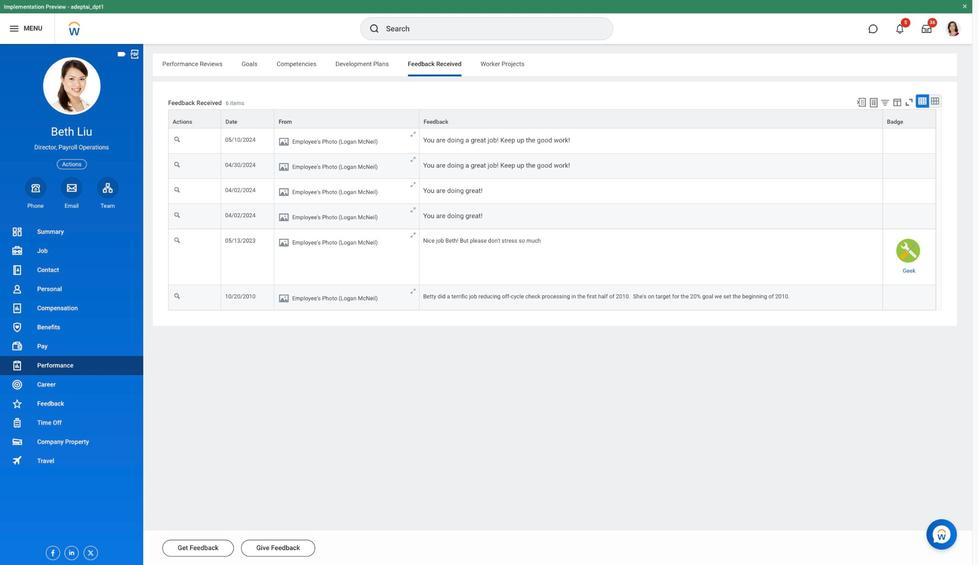 Task type: locate. For each thing, give the bounding box(es) containing it.
linkedin image
[[65, 547, 75, 557]]

email beth liu element
[[61, 202, 83, 210]]

grow image for 3rd row from the top
[[409, 156, 417, 163]]

2 row from the top
[[168, 128, 936, 154]]

grow image
[[409, 131, 417, 138], [409, 156, 417, 163], [409, 206, 417, 214], [409, 288, 417, 295]]

1 image image from the top
[[278, 136, 290, 148]]

5 row from the top
[[168, 204, 936, 229]]

select to filter grid data image
[[880, 97, 891, 107]]

6 row from the top
[[168, 229, 936, 285]]

2 grow image from the top
[[409, 156, 417, 163]]

view team image
[[102, 182, 113, 194]]

grow image for first row from the bottom of the page
[[409, 288, 417, 295]]

5 image image from the top
[[278, 237, 290, 248]]

image image
[[278, 136, 290, 148], [278, 161, 290, 173], [278, 187, 290, 198], [278, 212, 290, 223], [278, 237, 290, 248], [278, 293, 290, 304]]

3 grow image from the top
[[409, 206, 417, 214]]

grow image for sixth row
[[409, 232, 417, 239]]

view printable version (pdf) image
[[129, 49, 140, 59]]

search image
[[369, 23, 380, 34]]

1 grow image from the top
[[409, 181, 417, 188]]

tag image
[[117, 49, 127, 59]]

4 image image from the top
[[278, 212, 290, 223]]

3 image image from the top
[[278, 187, 290, 198]]

row
[[168, 109, 936, 128], [168, 128, 936, 154], [168, 154, 936, 179], [168, 179, 936, 204], [168, 204, 936, 229], [168, 229, 936, 285], [168, 285, 936, 310]]

travel image
[[11, 455, 23, 466]]

image image for first row from the bottom of the page
[[278, 293, 290, 304]]

1 row from the top
[[168, 109, 936, 128]]

toolbar
[[852, 94, 942, 109]]

1 vertical spatial grow image
[[409, 232, 417, 239]]

6 image image from the top
[[278, 293, 290, 304]]

grow image for 5th row
[[409, 206, 417, 214]]

job image
[[11, 245, 23, 257]]

table image
[[918, 96, 927, 106]]

2 grow image from the top
[[409, 232, 417, 239]]

summary image
[[11, 226, 23, 238]]

grow image for sixth row from the bottom of the page
[[409, 131, 417, 138]]

4 grow image from the top
[[409, 288, 417, 295]]

image image for 5th row
[[278, 212, 290, 223]]

list
[[0, 222, 143, 471]]

1 grow image from the top
[[409, 131, 417, 138]]

justify image
[[8, 23, 20, 34]]

facebook image
[[46, 547, 57, 557]]

tab list
[[153, 53, 957, 76]]

grow image for fourth row from the bottom
[[409, 181, 417, 188]]

0 vertical spatial grow image
[[409, 181, 417, 188]]

notifications large image
[[895, 24, 905, 33]]

grow image
[[409, 181, 417, 188], [409, 232, 417, 239]]

image image for sixth row from the bottom of the page
[[278, 136, 290, 148]]

banner
[[0, 0, 972, 44]]

4 row from the top
[[168, 179, 936, 204]]

2 image image from the top
[[278, 161, 290, 173]]

expand table image
[[931, 96, 940, 106]]

team beth liu element
[[97, 202, 119, 210]]

cell
[[275, 128, 419, 154], [883, 128, 936, 154], [275, 154, 419, 179], [883, 154, 936, 179], [275, 179, 419, 204], [883, 179, 936, 204], [275, 204, 419, 229], [883, 204, 936, 229], [275, 229, 419, 285], [275, 285, 419, 310], [883, 285, 936, 310]]



Task type: vqa. For each thing, say whether or not it's contained in the screenshot.
Tag icon
yes



Task type: describe. For each thing, give the bounding box(es) containing it.
export to worksheets image
[[868, 97, 880, 108]]

x image
[[84, 547, 94, 557]]

3 row from the top
[[168, 154, 936, 179]]

phone beth liu element
[[25, 202, 46, 210]]

company property image
[[11, 436, 23, 448]]

time off image
[[11, 417, 23, 429]]

mail image
[[66, 182, 77, 194]]

career image
[[11, 379, 23, 391]]

fullscreen image
[[904, 97, 914, 107]]

benefits image
[[11, 322, 23, 333]]

badge image
[[896, 239, 920, 263]]

compensation image
[[11, 303, 23, 314]]

image image for sixth row
[[278, 237, 290, 248]]

phone image
[[29, 182, 42, 194]]

feedback image
[[11, 398, 23, 410]]

close environment banner image
[[962, 3, 968, 9]]

click to view/edit grid preferences image
[[892, 97, 903, 107]]

personal image
[[11, 284, 23, 295]]

navigation pane region
[[0, 44, 143, 565]]

7 row from the top
[[168, 285, 936, 310]]

image image for 3rd row from the top
[[278, 161, 290, 173]]

pay image
[[11, 341, 23, 352]]

performance image
[[11, 360, 23, 371]]

profile logan mcneil image
[[946, 21, 961, 38]]

contact image
[[11, 264, 23, 276]]

image image for fourth row from the bottom
[[278, 187, 290, 198]]

Search Workday  search field
[[386, 18, 593, 39]]

export to excel image
[[856, 97, 867, 107]]

inbox large image
[[922, 24, 931, 33]]



